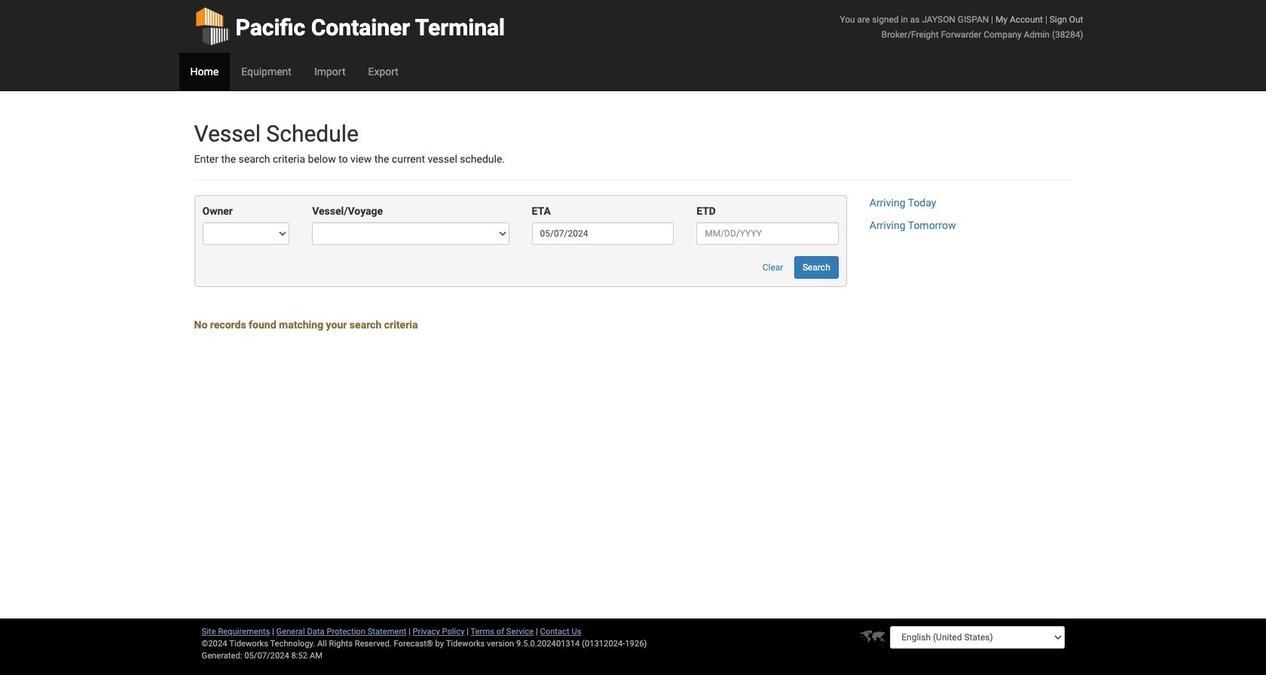 Task type: describe. For each thing, give the bounding box(es) containing it.
MM/dd/yyyy text field
[[697, 223, 839, 245]]



Task type: locate. For each thing, give the bounding box(es) containing it.
MM/dd/yyyy text field
[[532, 223, 674, 245]]



Task type: vqa. For each thing, say whether or not it's contained in the screenshot.
ship image
no



